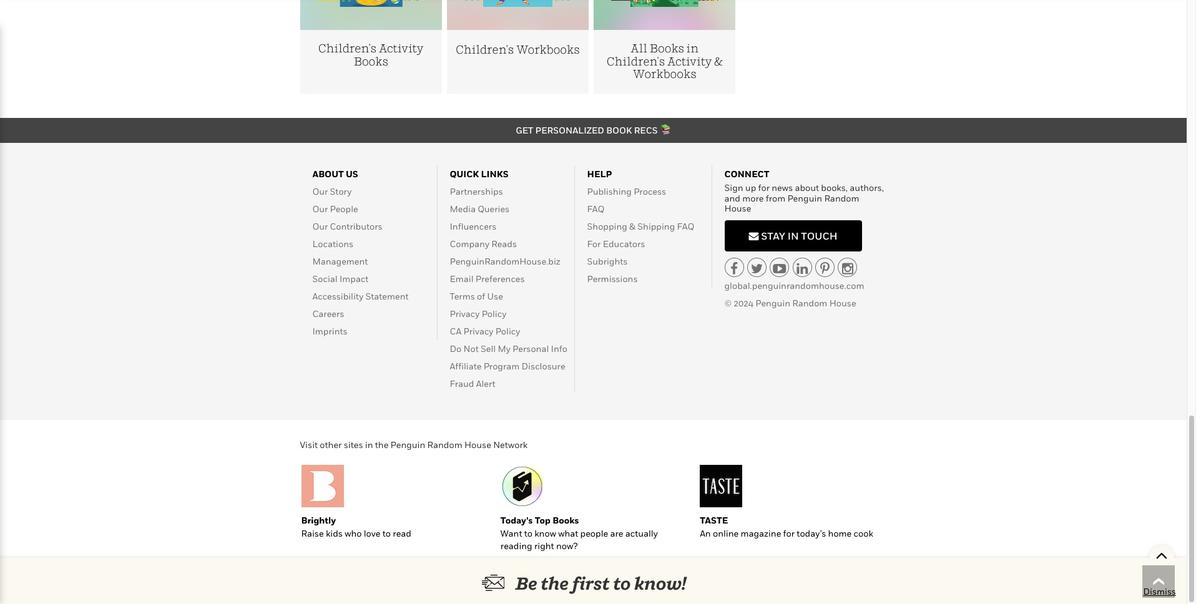 Task type: locate. For each thing, give the bounding box(es) containing it.
shopping & shipping faq
[[588, 221, 695, 232]]

today's
[[797, 528, 827, 539]]

0 horizontal spatial &
[[630, 221, 636, 232]]

2 vertical spatial penguin
[[391, 440, 426, 450]]

visit us on facebook image
[[731, 262, 738, 276]]

policy down use
[[482, 308, 507, 319]]

privacy down privacy policy link
[[464, 326, 494, 337]]

activity down children's activity books image on the left of page
[[379, 42, 424, 55]]

affiliate
[[450, 361, 482, 372]]

0 vertical spatial the
[[375, 440, 389, 450]]

to right first
[[614, 573, 631, 594]]

for inside connect sign up for news about books, authors, and more from penguin random house
[[759, 182, 770, 193]]

today's top books image
[[501, 465, 543, 508]]

children's for children's activity books
[[319, 42, 377, 55]]

do not sell my personal info link
[[450, 343, 568, 354]]

children's activity books
[[319, 42, 424, 68]]

for
[[759, 182, 770, 193], [784, 528, 795, 539]]

the
[[375, 440, 389, 450], [541, 573, 569, 594]]

1 horizontal spatial house
[[725, 203, 752, 214]]

0 horizontal spatial books
[[354, 55, 389, 68]]

2 horizontal spatial children's
[[607, 55, 665, 68]]

fraud alert link
[[450, 378, 496, 389]]

policy up do not sell my personal info at the left bottom
[[496, 326, 521, 337]]

©
[[725, 298, 732, 309]]

about us link
[[313, 168, 358, 179]]

& inside all books in children's activity & workbooks
[[715, 55, 723, 68]]

publishing process
[[588, 186, 667, 197]]

workbooks
[[517, 43, 580, 56], [633, 68, 697, 81]]

1 vertical spatial the
[[541, 573, 569, 594]]

actually
[[626, 528, 658, 539]]

all
[[631, 42, 648, 55]]

house
[[725, 203, 752, 214], [830, 298, 857, 309], [465, 440, 492, 450]]

expand/collapse sign up banner image
[[1156, 546, 1169, 565]]

books up what
[[553, 515, 579, 526]]

1 horizontal spatial &
[[715, 55, 723, 68]]

books inside children's activity books
[[354, 55, 389, 68]]

2024
[[734, 298, 754, 309]]

children's workbooks image
[[465, 0, 571, 7]]

publishing process link
[[588, 186, 667, 197]]

0 horizontal spatial faq
[[588, 203, 605, 214]]

1 horizontal spatial the
[[541, 573, 569, 594]]

0 horizontal spatial activity
[[379, 42, 424, 55]]

children's
[[319, 42, 377, 55], [456, 43, 514, 56], [607, 55, 665, 68]]

0 vertical spatial random
[[825, 193, 860, 203]]

management link
[[313, 256, 368, 267]]

children's workbooks link
[[447, 0, 589, 94]]

queries
[[478, 203, 510, 214]]

1 horizontal spatial activity
[[668, 55, 712, 68]]

subrights
[[588, 256, 628, 267]]

1 horizontal spatial to
[[525, 528, 533, 539]]

0 horizontal spatial the
[[375, 440, 389, 450]]

people
[[581, 528, 609, 539]]

0 horizontal spatial to
[[383, 528, 391, 539]]

media
[[450, 203, 476, 214]]

to right the want
[[525, 528, 533, 539]]

books right all
[[650, 42, 685, 55]]

0 horizontal spatial house
[[465, 440, 492, 450]]

our down about
[[313, 186, 328, 197]]

today's
[[501, 515, 533, 526]]

affiliate program disclosure link
[[450, 361, 566, 372]]

social impact
[[313, 273, 369, 284]]

activity inside all books in children's activity & workbooks
[[668, 55, 712, 68]]

media queries link
[[450, 203, 510, 214]]

contributors
[[330, 221, 383, 232]]

children's activity books link
[[300, 0, 442, 94]]

top
[[535, 515, 551, 526]]

1 vertical spatial random
[[793, 298, 828, 309]]

penguin
[[788, 193, 823, 203], [756, 298, 791, 309], [391, 440, 426, 450]]

0 horizontal spatial children's
[[319, 42, 377, 55]]

media queries
[[450, 203, 510, 214]]

children's inside all books in children's activity & workbooks
[[607, 55, 665, 68]]

disclosure
[[522, 361, 566, 372]]

privacy policy
[[450, 308, 507, 319]]

connect
[[725, 168, 770, 179]]

not
[[464, 343, 479, 354]]

and
[[725, 193, 741, 203]]

in right sites
[[365, 440, 373, 450]]

influencers link
[[450, 221, 497, 232]]

children's workbooks
[[456, 43, 580, 56]]

about
[[795, 182, 820, 193]]

terms
[[450, 291, 475, 302]]

to right 'love'
[[383, 528, 391, 539]]

the right be
[[541, 573, 569, 594]]

educators
[[603, 238, 646, 249]]

imprints
[[313, 326, 348, 337]]

for left today's
[[784, 528, 795, 539]]

1 horizontal spatial children's
[[456, 43, 514, 56]]

affiliate program disclosure
[[450, 361, 566, 372]]

0 vertical spatial our
[[313, 186, 328, 197]]

1 vertical spatial our
[[313, 203, 328, 214]]

random inside connect sign up for news about books, authors, and more from penguin random house
[[825, 193, 860, 203]]

1 horizontal spatial in
[[687, 42, 699, 55]]

visit other sites in the penguin random house network
[[300, 440, 528, 450]]

envelope image
[[749, 231, 759, 241]]

policy
[[482, 308, 507, 319], [496, 326, 521, 337]]

subrights link
[[588, 256, 628, 267]]

faq up shopping
[[588, 203, 605, 214]]

faq link
[[588, 203, 605, 214]]

workbooks down children's workbooks image at the left top of the page
[[517, 43, 580, 56]]

imprints link
[[313, 326, 348, 337]]

2 vertical spatial random
[[428, 440, 463, 450]]

1 horizontal spatial for
[[784, 528, 795, 539]]

house down visit us on instagram image
[[830, 298, 857, 309]]

2 horizontal spatial house
[[830, 298, 857, 309]]

first
[[573, 573, 610, 594]]

2 horizontal spatial in
[[788, 230, 799, 242]]

children's inside children's activity books
[[319, 42, 377, 55]]

links
[[481, 168, 509, 179]]

0 vertical spatial penguin
[[788, 193, 823, 203]]

0 horizontal spatial for
[[759, 182, 770, 193]]

1 vertical spatial workbooks
[[633, 68, 697, 81]]

shopping
[[588, 221, 628, 232]]

0 vertical spatial house
[[725, 203, 752, 214]]

0 horizontal spatial workbooks
[[517, 43, 580, 56]]

visit us on instagram image
[[843, 262, 854, 276]]

3 our from the top
[[313, 221, 328, 232]]

locations link
[[313, 238, 354, 249]]

books inside today's top books want to know what people are actually reading right now?
[[553, 515, 579, 526]]

today's top books want to know what people are actually reading right now?
[[501, 515, 658, 551]]

1 horizontal spatial books
[[553, 515, 579, 526]]

in down the 'children's activity & workbooks' image on the top right of the page
[[687, 42, 699, 55]]

to inside today's top books want to know what people are actually reading right now?
[[525, 528, 533, 539]]

1 vertical spatial in
[[788, 230, 799, 242]]

global.penguinrandomhouse.com link
[[725, 281, 865, 291]]

workbooks down all
[[633, 68, 697, 81]]

house left the network
[[465, 440, 492, 450]]

children's activity books image
[[318, 0, 424, 7]]

children's activity & workbooks image
[[612, 0, 718, 7]]

magazine
[[741, 528, 782, 539]]

1 vertical spatial faq
[[677, 221, 695, 232]]

be
[[516, 573, 538, 594]]

influencers
[[450, 221, 497, 232]]

2 horizontal spatial books
[[650, 42, 685, 55]]

reads
[[492, 238, 517, 249]]

activity inside children's activity books
[[379, 42, 424, 55]]

program
[[484, 361, 520, 372]]

raise kids who love to read image
[[301, 465, 344, 508]]

0 horizontal spatial in
[[365, 440, 373, 450]]

ca privacy policy
[[450, 326, 521, 337]]

privacy down terms
[[450, 308, 480, 319]]

in right stay
[[788, 230, 799, 242]]

up
[[746, 182, 757, 193]]

all books in children's activity & workbooks link
[[594, 0, 736, 94]]

our down our story
[[313, 203, 328, 214]]

use
[[488, 291, 503, 302]]

1 horizontal spatial faq
[[677, 221, 695, 232]]

from
[[766, 193, 786, 203]]

know!
[[635, 573, 687, 594]]

ca privacy policy link
[[450, 326, 521, 337]]

penguin down global.penguinrandomhouse.com link
[[756, 298, 791, 309]]

2 vertical spatial house
[[465, 440, 492, 450]]

penguin right sites
[[391, 440, 426, 450]]

1 vertical spatial for
[[784, 528, 795, 539]]

2 our from the top
[[313, 203, 328, 214]]

0 vertical spatial for
[[759, 182, 770, 193]]

2 vertical spatial our
[[313, 221, 328, 232]]

0 vertical spatial workbooks
[[517, 43, 580, 56]]

0 vertical spatial in
[[687, 42, 699, 55]]

personal
[[513, 343, 549, 354]]

1 vertical spatial &
[[630, 221, 636, 232]]

book
[[607, 125, 632, 135]]

our up locations link
[[313, 221, 328, 232]]

careers link
[[313, 308, 344, 319]]

for educators
[[588, 238, 646, 249]]

our for our people
[[313, 203, 328, 214]]

love
[[364, 528, 381, 539]]

penguin right from
[[788, 193, 823, 203]]

for inside taste an online magazine for today's home cook
[[784, 528, 795, 539]]

house down sign on the right of page
[[725, 203, 752, 214]]

0 vertical spatial &
[[715, 55, 723, 68]]

faq
[[588, 203, 605, 214], [677, 221, 695, 232]]

1 our from the top
[[313, 186, 328, 197]]

process
[[634, 186, 667, 197]]

company reads
[[450, 238, 517, 249]]

books down children's activity books image on the left of page
[[354, 55, 389, 68]]

activity right all
[[668, 55, 712, 68]]

faq right the 'shipping'
[[677, 221, 695, 232]]

random
[[825, 193, 860, 203], [793, 298, 828, 309], [428, 440, 463, 450]]

0 vertical spatial privacy
[[450, 308, 480, 319]]

1 horizontal spatial workbooks
[[633, 68, 697, 81]]

the right sites
[[375, 440, 389, 450]]

for right up
[[759, 182, 770, 193]]



Task type: vqa. For each thing, say whether or not it's contained in the screenshot.


Task type: describe. For each thing, give the bounding box(es) containing it.
visit us on youtube image
[[774, 262, 787, 276]]

our people
[[313, 203, 358, 214]]

help
[[588, 168, 612, 179]]

dismiss link
[[1144, 586, 1177, 598]]

children's for children's workbooks
[[456, 43, 514, 56]]

ca
[[450, 326, 462, 337]]

stay in touch button
[[725, 221, 862, 252]]

alert
[[476, 378, 496, 389]]

people
[[330, 203, 358, 214]]

company
[[450, 238, 490, 249]]

quick links
[[450, 168, 509, 179]]

shopping & shipping faq link
[[588, 221, 695, 232]]

stay in touch
[[759, 230, 838, 242]]

recs
[[634, 125, 658, 135]]

want
[[501, 528, 523, 539]]

for educators link
[[588, 238, 646, 249]]

1 vertical spatial privacy
[[464, 326, 494, 337]]

our contributors link
[[313, 221, 383, 232]]

about
[[313, 168, 344, 179]]

books inside all books in children's activity & workbooks
[[650, 42, 685, 55]]

in inside all books in children's activity & workbooks
[[687, 42, 699, 55]]

personalized
[[536, 125, 605, 135]]

for
[[588, 238, 601, 249]]

impact
[[340, 273, 369, 284]]

brightly raise kids who love to read
[[301, 515, 412, 539]]

penguinrandomhouse.biz link
[[450, 256, 561, 267]]

taste an online magazine for today's home cook
[[700, 515, 874, 539]]

get personalized book recs 📚 link
[[516, 125, 671, 135]]

my
[[498, 343, 511, 354]]

an online magazine for today's home cook image
[[700, 465, 743, 508]]

books for children's activity books
[[354, 55, 389, 68]]

do
[[450, 343, 462, 354]]

dismiss
[[1144, 587, 1177, 597]]

now?
[[557, 541, 578, 551]]

statement
[[366, 291, 409, 302]]

kids
[[326, 528, 343, 539]]

careers
[[313, 308, 344, 319]]

in inside popup button
[[788, 230, 799, 242]]

accessibility
[[313, 291, 364, 302]]

be the first to know!
[[516, 573, 687, 594]]

raise
[[301, 528, 324, 539]]

visit us on pinterest image
[[821, 262, 830, 276]]

more
[[743, 193, 764, 203]]

network
[[494, 440, 528, 450]]

reading
[[501, 541, 533, 551]]

know
[[535, 528, 557, 539]]

email preferences
[[450, 273, 525, 284]]

read
[[393, 528, 412, 539]]

touch
[[802, 230, 838, 242]]

our for our contributors
[[313, 221, 328, 232]]

2 horizontal spatial to
[[614, 573, 631, 594]]

sell
[[481, 343, 496, 354]]

online
[[713, 528, 739, 539]]

of
[[477, 291, 486, 302]]

locations
[[313, 238, 354, 249]]

story
[[330, 186, 352, 197]]

publishing
[[588, 186, 632, 197]]

books,
[[822, 182, 848, 193]]

email
[[450, 273, 474, 284]]

partnerships link
[[450, 186, 503, 197]]

accessibility statement link
[[313, 291, 409, 302]]

terms of use link
[[450, 291, 503, 302]]

stay
[[762, 230, 786, 242]]

0 vertical spatial faq
[[588, 203, 605, 214]]

1 vertical spatial house
[[830, 298, 857, 309]]

1 vertical spatial policy
[[496, 326, 521, 337]]

our for our story
[[313, 186, 328, 197]]

our people link
[[313, 203, 358, 214]]

1 vertical spatial penguin
[[756, 298, 791, 309]]

privacy policy link
[[450, 308, 507, 319]]

visit us on twitter image
[[751, 262, 763, 276]]

📚
[[660, 125, 671, 135]]

fraud alert
[[450, 378, 496, 389]]

house inside connect sign up for news about books, authors, and more from penguin random house
[[725, 203, 752, 214]]

books for today's top books want to know what people are actually reading right now?
[[553, 515, 579, 526]]

company reads link
[[450, 238, 517, 249]]

0 vertical spatial policy
[[482, 308, 507, 319]]

global.penguinrandomhouse.com
[[725, 281, 865, 291]]

penguin inside connect sign up for news about books, authors, and more from penguin random house
[[788, 193, 823, 203]]

fraud
[[450, 378, 474, 389]]

visit us on linkedin image
[[797, 262, 808, 276]]

quick
[[450, 168, 479, 179]]

all books in children's activity & workbooks
[[607, 42, 723, 81]]

shipping
[[638, 221, 675, 232]]

to inside brightly raise kids who love to read
[[383, 528, 391, 539]]

sign
[[725, 182, 744, 193]]

do not sell my personal info
[[450, 343, 568, 354]]

workbooks inside all books in children's activity & workbooks
[[633, 68, 697, 81]]

cook
[[854, 528, 874, 539]]

2 vertical spatial in
[[365, 440, 373, 450]]

our story link
[[313, 186, 352, 197]]



